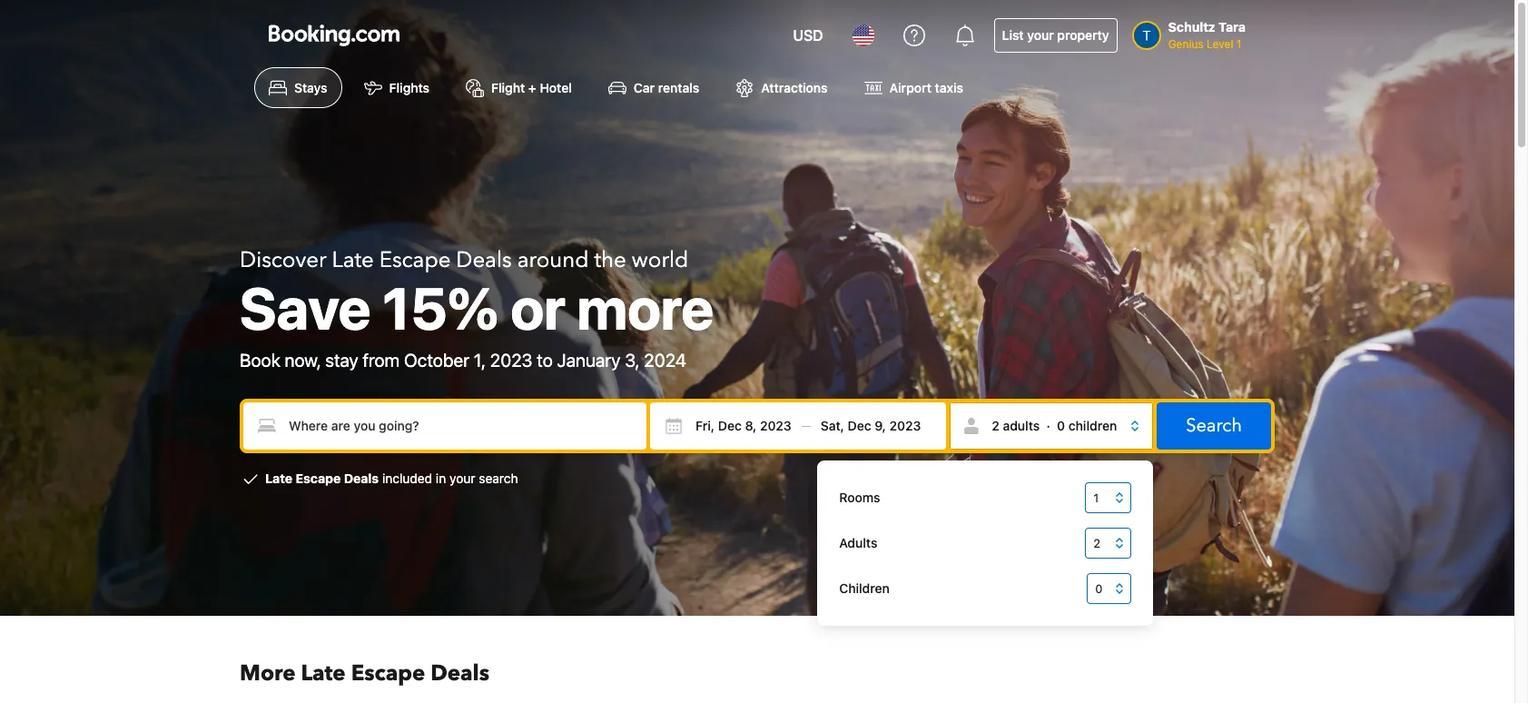 Task type: locate. For each thing, give the bounding box(es) containing it.
now,
[[285, 349, 321, 370]]

2 vertical spatial deals
[[431, 658, 490, 688]]

more
[[240, 658, 296, 688]]

sat,
[[821, 417, 845, 433]]

2023 for fri, dec 8, 2023
[[760, 417, 792, 433]]

more late escape deals
[[240, 658, 490, 688]]

late for discover late escape deals around the world save 15% or more book now, stay from october 1, 2023 to january 3, 2024
[[332, 245, 374, 275]]

0 horizontal spatial dec
[[718, 417, 742, 433]]

stay
[[325, 349, 358, 370]]

october
[[404, 349, 470, 370]]

usd button
[[782, 14, 834, 57]]

2023 for sat, dec 9, 2023
[[890, 417, 921, 433]]

escape
[[379, 245, 451, 275], [296, 470, 341, 486], [351, 658, 425, 688]]

1 vertical spatial late
[[265, 470, 293, 486]]

0 horizontal spatial 2023
[[490, 349, 533, 370]]

adults
[[839, 535, 878, 550]]

fri,
[[696, 417, 715, 433]]

your right in
[[450, 470, 476, 486]]

discover
[[240, 245, 327, 275]]

dec left 9
[[848, 417, 872, 433]]

2 vertical spatial escape
[[351, 658, 425, 688]]

dec for sat,
[[848, 417, 872, 433]]

2023 right 1,
[[490, 349, 533, 370]]

dec
[[718, 417, 742, 433], [848, 417, 872, 433]]

1 vertical spatial your
[[450, 470, 476, 486]]

discover late escape deals around the world save 15% or more book now, stay from october 1, 2023 to january 3, 2024
[[240, 245, 714, 370]]

1 dec from the left
[[718, 417, 742, 433]]

9
[[874, 408, 879, 418]]

more
[[577, 273, 714, 342]]

1 horizontal spatial dec
[[848, 417, 872, 433]]

0 vertical spatial escape
[[379, 245, 451, 275]]

list your property
[[1002, 27, 1110, 43]]

rentals
[[658, 80, 700, 96]]

1 horizontal spatial 2023
[[760, 417, 792, 433]]

None search field
[[240, 398, 1275, 625]]

from
[[363, 349, 400, 370]]

level
[[1207, 37, 1234, 51]]

your right list on the top
[[1028, 27, 1054, 43]]

2023 right 8,
[[760, 417, 792, 433]]

dec left 8,
[[718, 417, 742, 433]]

children
[[839, 580, 890, 596]]

escape for more late escape deals
[[351, 658, 425, 688]]

0 vertical spatial your
[[1028, 27, 1054, 43]]

around
[[517, 245, 589, 275]]

0 horizontal spatial your
[[450, 470, 476, 486]]

15%
[[383, 273, 499, 342]]

hotel
[[540, 80, 572, 96]]

or
[[511, 273, 566, 342]]

to
[[537, 349, 553, 370]]

2023 inside discover late escape deals around the world save 15% or more book now, stay from october 1, 2023 to january 3, 2024
[[490, 349, 533, 370]]

0 vertical spatial deals
[[456, 245, 512, 275]]

2 dec from the left
[[848, 417, 872, 433]]

in
[[436, 470, 446, 486]]

2023
[[490, 349, 533, 370], [760, 417, 792, 433], [890, 417, 921, 433]]

deals inside discover late escape deals around the world save 15% or more book now, stay from october 1, 2023 to january 3, 2024
[[456, 245, 512, 275]]

2 horizontal spatial 2023
[[890, 417, 921, 433]]

2 vertical spatial late
[[301, 658, 346, 688]]

january
[[557, 349, 621, 370]]

children
[[1069, 417, 1117, 433]]

escape inside discover late escape deals around the world save 15% or more book now, stay from october 1, 2023 to january 3, 2024
[[379, 245, 451, 275]]

2
[[992, 417, 1000, 433]]

deals for more late escape deals
[[431, 658, 490, 688]]

2024
[[644, 349, 687, 370]]

2023 right 9, at the bottom right
[[890, 417, 921, 433]]

late
[[332, 245, 374, 275], [265, 470, 293, 486], [301, 658, 346, 688]]

1 vertical spatial deals
[[344, 470, 379, 486]]

car
[[634, 80, 655, 96]]

svg image
[[665, 417, 683, 435]]

stays link
[[254, 67, 342, 108]]

adults
[[1003, 417, 1040, 433]]

list
[[1002, 27, 1024, 43]]

schultz
[[1169, 19, 1216, 35]]

fri, dec 8, 2023
[[696, 417, 792, 433]]

late inside discover late escape deals around the world save 15% or more book now, stay from october 1, 2023 to january 3, 2024
[[332, 245, 374, 275]]

airport taxis link
[[850, 67, 978, 108]]

your
[[1028, 27, 1054, 43], [450, 470, 476, 486]]

flight
[[491, 80, 525, 96]]

0 vertical spatial late
[[332, 245, 374, 275]]

deals
[[456, 245, 512, 275], [344, 470, 379, 486], [431, 658, 490, 688]]

1 horizontal spatial your
[[1028, 27, 1054, 43]]



Task type: describe. For each thing, give the bounding box(es) containing it.
search
[[1186, 413, 1243, 437]]

genius
[[1169, 37, 1204, 51]]

attractions
[[761, 80, 828, 96]]

the
[[594, 245, 627, 275]]

1,
[[474, 349, 486, 370]]

flight + hotel link
[[451, 67, 587, 108]]

+
[[529, 80, 537, 96]]

search
[[479, 470, 518, 486]]

flights
[[389, 80, 430, 96]]

flights link
[[349, 67, 444, 108]]

search button
[[1157, 402, 1272, 449]]

airport taxis
[[890, 80, 964, 96]]

2 adults · 0 children
[[992, 417, 1117, 433]]

sat, dec 9, 2023
[[821, 417, 921, 433]]

included
[[382, 470, 432, 486]]

stays
[[294, 80, 328, 96]]

car rentals
[[634, 80, 700, 96]]

booking.com online hotel reservations image
[[269, 25, 400, 46]]

·
[[1047, 417, 1051, 433]]

deals for discover late escape deals around the world save 15% or more book now, stay from october 1, 2023 to january 3, 2024
[[456, 245, 512, 275]]

flight + hotel
[[491, 80, 572, 96]]

rooms
[[839, 489, 881, 505]]

8,
[[745, 417, 757, 433]]

save
[[240, 273, 371, 342]]

property
[[1058, 27, 1110, 43]]

schultz tara genius level 1
[[1169, 19, 1246, 51]]

escape for discover late escape deals around the world save 15% or more book now, stay from october 1, 2023 to january 3, 2024
[[379, 245, 451, 275]]

none search field containing search
[[240, 398, 1275, 625]]

book
[[240, 349, 280, 370]]

3,
[[625, 349, 640, 370]]

late escape deals included in your search
[[265, 470, 518, 486]]

dec for fri,
[[718, 417, 742, 433]]

9,
[[875, 417, 886, 433]]

1 vertical spatial escape
[[296, 470, 341, 486]]

attractions link
[[721, 67, 842, 108]]

1
[[1237, 37, 1242, 51]]

list your property link
[[994, 18, 1118, 53]]

tara
[[1219, 19, 1246, 35]]

usd
[[793, 27, 823, 44]]

late for more late escape deals
[[301, 658, 346, 688]]

Type your destination search field
[[243, 402, 647, 449]]

car rentals link
[[594, 67, 714, 108]]

world
[[632, 245, 689, 275]]

svg image
[[821, 417, 839, 435]]

airport
[[890, 80, 932, 96]]

0
[[1057, 417, 1066, 433]]

taxis
[[935, 80, 964, 96]]



Task type: vqa. For each thing, say whether or not it's contained in the screenshot.
Airport taxis
yes



